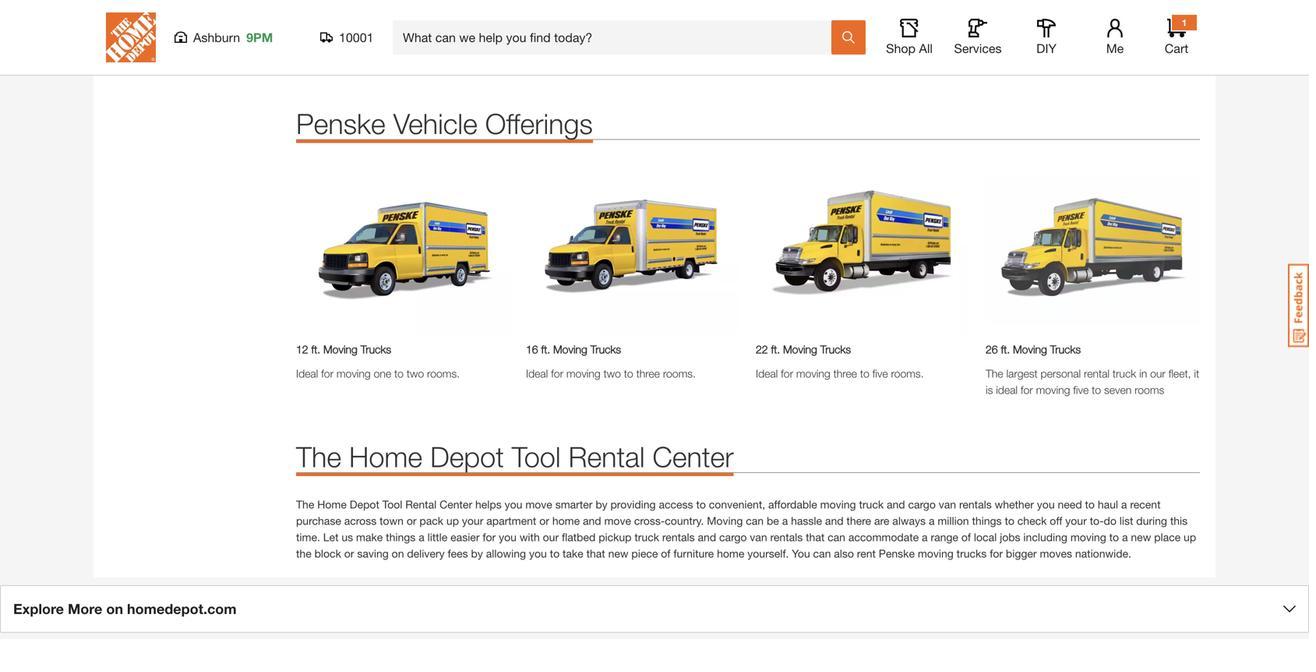 Task type: vqa. For each thing, say whether or not it's contained in the screenshot.
48 within 3 / 5 'Group'
no



Task type: locate. For each thing, give the bounding box(es) containing it.
penske inside the home depot tool rental center helps you move smarter by providing access to convenient, affordable moving truck and cargo van rentals whether you need to haul a recent purchase across town or pack up your apartment or home and move cross-country. moving can be a hassle and there are always a million things to check off your to-do list during this time. let us make things a little easier for you with our flatbed pickup truck rentals and cargo van rentals that can accommodate a range of local jobs including moving to a new place up the block or saving on delivery fees by allowing you to take that new piece of furniture home yourself. you can also rent penske moving trucks for bigger moves nationwide.
[[879, 547, 915, 560]]

3 rooms. from the left
[[891, 367, 924, 380]]

two
[[407, 367, 424, 380], [604, 367, 621, 380]]

0 vertical spatial on
[[392, 547, 404, 560]]

us
[[342, 531, 353, 544]]

2 rooms. from the left
[[663, 367, 696, 380]]

1 horizontal spatial ideal
[[526, 367, 548, 380]]

cart 1
[[1165, 17, 1189, 56]]

cargo down convenient,
[[720, 531, 747, 544]]

center up pack
[[440, 498, 473, 511]]

1 vertical spatial penske
[[879, 547, 915, 560]]

moving inside 12 ft. moving trucks link
[[324, 343, 358, 356]]

depot inside the home depot tool rental center helps you move smarter by providing access to convenient, affordable moving truck and cargo van rentals whether you need to haul a recent purchase across town or pack up your apartment or home and move cross-country. moving can be a hassle and there are always a million things to check off your to-do list during this time. let us make things a little easier for you with our flatbed pickup truck rentals and cargo van rentals that can accommodate a range of local jobs including moving to a new place up the block or saving on delivery fees by allowing you to take that new piece of furniture home yourself. you can also rent penske moving trucks for bigger moves nationwide.
[[350, 498, 380, 511]]

3 ideal from the left
[[756, 367, 778, 380]]

can right you
[[814, 547, 831, 560]]

1 three from the left
[[637, 367, 660, 380]]

two down 16 ft. moving trucks link
[[604, 367, 621, 380]]

largest
[[1007, 367, 1038, 380]]

trucks up personal
[[1051, 343, 1081, 356]]

1 vertical spatial of
[[661, 547, 671, 560]]

0 horizontal spatial home
[[317, 498, 347, 511]]

tool up smarter on the bottom of the page
[[512, 440, 561, 473]]

shop
[[886, 41, 916, 56]]

in
[[1140, 367, 1148, 380]]

1 horizontal spatial truck
[[859, 498, 884, 511]]

1 horizontal spatial that
[[806, 531, 825, 544]]

things up local
[[973, 514, 1002, 527]]

0 horizontal spatial depot
[[350, 498, 380, 511]]

to up 'country.'
[[697, 498, 706, 511]]

1 vertical spatial move
[[605, 514, 631, 527]]

can left the be
[[746, 514, 764, 527]]

1 trucks from the left
[[361, 343, 391, 356]]

home inside the home depot tool rental center helps you move smarter by providing access to convenient, affordable moving truck and cargo van rentals whether you need to haul a recent purchase across town or pack up your apartment or home and move cross-country. moving can be a hassle and there are always a million things to check off your to-do list during this time. let us make things a little easier for you with our flatbed pickup truck rentals and cargo van rentals that can accommodate a range of local jobs including moving to a new place up the block or saving on delivery fees by allowing you to take that new piece of furniture home yourself. you can also rent penske moving trucks for bigger moves nationwide.
[[317, 498, 347, 511]]

rentals down the be
[[771, 531, 803, 544]]

0 horizontal spatial two
[[407, 367, 424, 380]]

1 ft. from the left
[[311, 343, 321, 356]]

trucks
[[957, 547, 987, 560]]

ft. right "26"
[[1001, 343, 1010, 356]]

for
[[321, 367, 334, 380], [551, 367, 564, 380], [781, 367, 794, 380], [1021, 383, 1034, 396], [483, 531, 496, 544], [990, 547, 1003, 560]]

the inside the home depot tool rental center helps you move smarter by providing access to convenient, affordable moving truck and cargo van rentals whether you need to haul a recent purchase across town or pack up your apartment or home and move cross-country. moving can be a hassle and there are always a million things to check off your to-do list during this time. let us make things a little easier for you with our flatbed pickup truck rentals and cargo van rentals that can accommodate a range of local jobs including moving to a new place up the block or saving on delivery fees by allowing you to take that new piece of furniture home yourself. you can also rent penske moving trucks for bigger moves nationwide.
[[296, 498, 314, 511]]

1 horizontal spatial on
[[392, 547, 404, 560]]

van
[[939, 498, 957, 511], [750, 531, 768, 544]]

ft. inside 12 ft. moving trucks link
[[311, 343, 321, 356]]

moving down convenient,
[[707, 514, 743, 527]]

0 vertical spatial five
[[873, 367, 888, 380]]

penske
[[296, 107, 386, 140], [879, 547, 915, 560]]

0 vertical spatial tool
[[512, 440, 561, 473]]

0 vertical spatial the
[[986, 367, 1004, 380]]

things down town
[[386, 531, 416, 544]]

five inside the largest personal rental truck in our fleet, it is ideal for moving five to seven rooms
[[1074, 383, 1089, 396]]

on right saving
[[392, 547, 404, 560]]

4  image from the left
[[986, 163, 1201, 334]]

the inside the largest personal rental truck in our fleet, it is ideal for moving five to seven rooms
[[986, 367, 1004, 380]]

26
[[986, 343, 998, 356]]

What can we help you find today? search field
[[403, 21, 831, 54]]

1 rooms. from the left
[[427, 367, 460, 380]]

1 vertical spatial our
[[543, 531, 559, 544]]

bigger
[[1006, 547, 1037, 560]]

list
[[1120, 514, 1134, 527]]

home down smarter on the bottom of the page
[[553, 514, 580, 527]]

five down the rental
[[1074, 383, 1089, 396]]

truck
[[1113, 367, 1137, 380], [859, 498, 884, 511], [635, 531, 660, 544]]

the for the home depot tool rental center
[[296, 440, 342, 473]]

12 ft. moving trucks
[[296, 343, 391, 356]]

let
[[323, 531, 339, 544]]

ashburn 9pm
[[193, 30, 273, 45]]

on
[[392, 547, 404, 560], [106, 601, 123, 617]]

 image for 26 ft. moving trucks
[[986, 163, 1201, 334]]

moving right 22
[[784, 343, 818, 356]]

moving right 12 on the left of page
[[324, 343, 358, 356]]

van up million
[[939, 498, 957, 511]]

1 vertical spatial on
[[106, 601, 123, 617]]

by right smarter on the bottom of the page
[[596, 498, 608, 511]]

1 vertical spatial cargo
[[720, 531, 747, 544]]

3 trucks from the left
[[821, 343, 851, 356]]

ft. right 22
[[771, 343, 780, 356]]

the home depot logo image
[[106, 12, 156, 62]]

0 horizontal spatial on
[[106, 601, 123, 617]]

a left range at bottom
[[922, 531, 928, 544]]

personal
[[1041, 367, 1081, 380]]

ideal for ideal for moving one to two rooms.
[[296, 367, 318, 380]]

home up town
[[349, 440, 423, 473]]

0 horizontal spatial by
[[471, 547, 483, 560]]

rentals down 'country.'
[[663, 531, 695, 544]]

of
[[962, 531, 971, 544], [661, 547, 671, 560]]

2 horizontal spatial rentals
[[960, 498, 992, 511]]

for down 16 ft. moving trucks at the bottom left
[[551, 367, 564, 380]]

of up trucks
[[962, 531, 971, 544]]

our right with
[[543, 531, 559, 544]]

2  image from the left
[[526, 163, 741, 334]]

0 vertical spatial by
[[596, 498, 608, 511]]

2 trucks from the left
[[591, 343, 621, 356]]

rental up the "providing"
[[569, 440, 645, 473]]

2 vertical spatial the
[[296, 498, 314, 511]]

the for the largest personal rental truck in our fleet, it is ideal for moving five to seven rooms
[[986, 367, 1004, 380]]

a left the little
[[419, 531, 425, 544]]

or left pack
[[407, 514, 417, 527]]

2 ft. from the left
[[541, 343, 551, 356]]

you
[[505, 498, 523, 511], [1037, 498, 1055, 511], [499, 531, 517, 544], [529, 547, 547, 560]]

1 horizontal spatial your
[[1066, 514, 1087, 527]]

1 vertical spatial center
[[440, 498, 473, 511]]

you up allowing on the bottom
[[499, 531, 517, 544]]

piece
[[632, 547, 658, 560]]

ft. right 16
[[541, 343, 551, 356]]

rental for the home depot tool rental center
[[569, 440, 645, 473]]

1 vertical spatial up
[[1184, 531, 1197, 544]]

1 vertical spatial rental
[[406, 498, 437, 511]]

1 horizontal spatial two
[[604, 367, 621, 380]]

home right furniture at bottom
[[717, 547, 745, 560]]

new down during
[[1132, 531, 1152, 544]]

0 horizontal spatial penske
[[296, 107, 386, 140]]

1 vertical spatial van
[[750, 531, 768, 544]]

1 horizontal spatial penske
[[879, 547, 915, 560]]

0 horizontal spatial new
[[609, 547, 629, 560]]

1  image from the left
[[296, 163, 511, 334]]

van up yourself.
[[750, 531, 768, 544]]

rooms. down '22 ft. moving trucks' link
[[891, 367, 924, 380]]

1 horizontal spatial five
[[1074, 383, 1089, 396]]

off
[[1050, 514, 1063, 527]]

1 vertical spatial home
[[317, 498, 347, 511]]

and up 'always'
[[887, 498, 906, 511]]

two down 12 ft. moving trucks link
[[407, 367, 424, 380]]

1 vertical spatial depot
[[350, 498, 380, 511]]

1 horizontal spatial van
[[939, 498, 957, 511]]

1 vertical spatial the
[[296, 440, 342, 473]]

that down hassle
[[806, 531, 825, 544]]

ft. for 12
[[311, 343, 321, 356]]

home for the home depot tool rental center helps you move smarter by providing access to convenient, affordable moving truck and cargo van rentals whether you need to haul a recent purchase across town or pack up your apartment or home and move cross-country. moving can be a hassle and there are always a million things to check off your to-do list during this time. let us make things a little easier for you with our flatbed pickup truck rentals and cargo van rentals that can accommodate a range of local jobs including moving to a new place up the block or saving on delivery fees by allowing you to take that new piece of furniture home yourself. you can also rent penske moving trucks for bigger moves nationwide.
[[317, 498, 347, 511]]

on right the more
[[106, 601, 123, 617]]

fleet,
[[1169, 367, 1192, 380]]

to
[[395, 367, 404, 380], [624, 367, 634, 380], [861, 367, 870, 380], [1092, 383, 1102, 396], [697, 498, 706, 511], [1086, 498, 1095, 511], [1005, 514, 1015, 527], [1110, 531, 1120, 544], [550, 547, 560, 560]]

for down local
[[990, 547, 1003, 560]]

ideal for ideal for moving two to three rooms.
[[526, 367, 548, 380]]

2 vertical spatial can
[[814, 547, 831, 560]]

three down '22 ft. moving trucks' link
[[834, 367, 858, 380]]

by
[[596, 498, 608, 511], [471, 547, 483, 560]]

1 horizontal spatial center
[[653, 440, 734, 473]]

five
[[873, 367, 888, 380], [1074, 383, 1089, 396]]

0 vertical spatial center
[[653, 440, 734, 473]]

tool
[[512, 440, 561, 473], [383, 498, 403, 511]]

moving inside 16 ft. moving trucks link
[[554, 343, 588, 356]]

jobs
[[1000, 531, 1021, 544]]

moves
[[1040, 547, 1073, 560]]

tool up town
[[383, 498, 403, 511]]

1 vertical spatial five
[[1074, 383, 1089, 396]]

trucks up the ideal for moving one to two rooms.
[[361, 343, 391, 356]]

the
[[986, 367, 1004, 380], [296, 440, 342, 473], [296, 498, 314, 511]]

ft. inside 16 ft. moving trucks link
[[541, 343, 551, 356]]

can up also
[[828, 531, 846, 544]]

or down us
[[344, 547, 354, 560]]

your up easier
[[462, 514, 484, 527]]

12 ft. moving trucks link
[[296, 341, 511, 358]]

do
[[1104, 514, 1117, 527]]

1 horizontal spatial our
[[1151, 367, 1166, 380]]

0 vertical spatial cargo
[[909, 498, 936, 511]]

0 vertical spatial truck
[[1113, 367, 1137, 380]]

little
[[428, 531, 448, 544]]

it
[[1195, 367, 1200, 380]]

move up pickup
[[605, 514, 631, 527]]

1 horizontal spatial by
[[596, 498, 608, 511]]

0 vertical spatial of
[[962, 531, 971, 544]]

26 ft. moving trucks
[[986, 343, 1081, 356]]

home up purchase
[[317, 498, 347, 511]]

range
[[931, 531, 959, 544]]

for up allowing on the bottom
[[483, 531, 496, 544]]

a up range at bottom
[[929, 514, 935, 527]]

trucks up ideal for moving two to three rooms.
[[591, 343, 621, 356]]

five down '22 ft. moving trucks' link
[[873, 367, 888, 380]]

cargo up 'always'
[[909, 498, 936, 511]]

of right piece
[[661, 547, 671, 560]]

0 horizontal spatial rooms.
[[427, 367, 460, 380]]

rent
[[857, 547, 876, 560]]

that
[[806, 531, 825, 544], [587, 547, 606, 560]]

ideal down 12 on the left of page
[[296, 367, 318, 380]]

0 vertical spatial rental
[[569, 440, 645, 473]]

1 horizontal spatial home
[[349, 440, 423, 473]]

1
[[1182, 17, 1188, 28]]

truck up are
[[859, 498, 884, 511]]

2 horizontal spatial ideal
[[756, 367, 778, 380]]

to down 16 ft. moving trucks link
[[624, 367, 634, 380]]

up up easier
[[447, 514, 459, 527]]

rooms. down 16 ft. moving trucks link
[[663, 367, 696, 380]]

0 horizontal spatial of
[[661, 547, 671, 560]]

1 horizontal spatial home
[[717, 547, 745, 560]]

0 horizontal spatial tool
[[383, 498, 403, 511]]

explore
[[13, 601, 64, 617]]

with
[[520, 531, 540, 544]]

2 vertical spatial truck
[[635, 531, 660, 544]]

ft. right 12 on the left of page
[[311, 343, 321, 356]]

your down need
[[1066, 514, 1087, 527]]

center for the home depot tool rental center
[[653, 440, 734, 473]]

place
[[1155, 531, 1181, 544]]

1 horizontal spatial up
[[1184, 531, 1197, 544]]

moving for 26
[[1014, 343, 1048, 356]]

flatbed
[[562, 531, 596, 544]]

0 vertical spatial can
[[746, 514, 764, 527]]

also
[[834, 547, 854, 560]]

1 horizontal spatial things
[[973, 514, 1002, 527]]

moving down personal
[[1037, 383, 1071, 396]]

and
[[887, 498, 906, 511], [583, 514, 602, 527], [826, 514, 844, 527], [698, 531, 717, 544]]

rooms. for ideal for moving two to three rooms.
[[663, 367, 696, 380]]

ideal down 22
[[756, 367, 778, 380]]

0 horizontal spatial truck
[[635, 531, 660, 544]]

rental
[[569, 440, 645, 473], [406, 498, 437, 511]]

that right take at the left bottom
[[587, 547, 606, 560]]

1 horizontal spatial or
[[407, 514, 417, 527]]

1 horizontal spatial tool
[[512, 440, 561, 473]]

3  image from the left
[[756, 163, 971, 334]]

1 horizontal spatial depot
[[430, 440, 504, 473]]

1 vertical spatial home
[[717, 547, 745, 560]]

depot up helps
[[430, 440, 504, 473]]

ft.
[[311, 343, 321, 356], [541, 343, 551, 356], [771, 343, 780, 356], [1001, 343, 1010, 356]]

0 vertical spatial move
[[526, 498, 553, 511]]

1 horizontal spatial move
[[605, 514, 631, 527]]

0 horizontal spatial ideal
[[296, 367, 318, 380]]

a
[[1122, 498, 1128, 511], [782, 514, 788, 527], [929, 514, 935, 527], [419, 531, 425, 544], [922, 531, 928, 544], [1123, 531, 1128, 544]]

rooms. down 12 ft. moving trucks link
[[427, 367, 460, 380]]

our inside the home depot tool rental center helps you move smarter by providing access to convenient, affordable moving truck and cargo van rentals whether you need to haul a recent purchase across town or pack up your apartment or home and move cross-country. moving can be a hassle and there are always a million things to check off your to-do list during this time. let us make things a little easier for you with our flatbed pickup truck rentals and cargo van rentals that can accommodate a range of local jobs including moving to a new place up the block or saving on delivery fees by allowing you to take that new piece of furniture home yourself. you can also rent penske moving trucks for bigger moves nationwide.
[[543, 531, 559, 544]]

ideal
[[296, 367, 318, 380], [526, 367, 548, 380], [756, 367, 778, 380]]

1 horizontal spatial new
[[1132, 531, 1152, 544]]

ideal down 16
[[526, 367, 548, 380]]

0 horizontal spatial three
[[637, 367, 660, 380]]

0 horizontal spatial move
[[526, 498, 553, 511]]

vehicle
[[393, 107, 478, 140]]

1 vertical spatial truck
[[859, 498, 884, 511]]

convenient,
[[709, 498, 766, 511]]

0 horizontal spatial your
[[462, 514, 484, 527]]

0 horizontal spatial rental
[[406, 498, 437, 511]]

0 horizontal spatial things
[[386, 531, 416, 544]]

3 ft. from the left
[[771, 343, 780, 356]]

services button
[[953, 19, 1003, 56]]

tool inside the home depot tool rental center helps you move smarter by providing access to convenient, affordable moving truck and cargo van rentals whether you need to haul a recent purchase across town or pack up your apartment or home and move cross-country. moving can be a hassle and there are always a million things to check off your to-do list during this time. let us make things a little easier for you with our flatbed pickup truck rentals and cargo van rentals that can accommodate a range of local jobs including moving to a new place up the block or saving on delivery fees by allowing you to take that new piece of furniture home yourself. you can also rent penske moving trucks for bigger moves nationwide.
[[383, 498, 403, 511]]

our right in
[[1151, 367, 1166, 380]]

truck up seven
[[1113, 367, 1137, 380]]

three
[[637, 367, 660, 380], [834, 367, 858, 380]]

diy
[[1037, 41, 1057, 56]]

0 horizontal spatial that
[[587, 547, 606, 560]]

0 vertical spatial up
[[447, 514, 459, 527]]

whether
[[995, 498, 1034, 511]]

ft. inside 26 ft. moving trucks link
[[1001, 343, 1010, 356]]

rental inside the home depot tool rental center helps you move smarter by providing access to convenient, affordable moving truck and cargo van rentals whether you need to haul a recent purchase across town or pack up your apartment or home and move cross-country. moving can be a hassle and there are always a million things to check off your to-do list during this time. let us make things a little easier for you with our flatbed pickup truck rentals and cargo van rentals that can accommodate a range of local jobs including moving to a new place up the block or saving on delivery fees by allowing you to take that new piece of furniture home yourself. you can also rent penske moving trucks for bigger moves nationwide.
[[406, 498, 437, 511]]

0 vertical spatial penske
[[296, 107, 386, 140]]

rentals up million
[[960, 498, 992, 511]]

the largest personal rental truck in our fleet, it is ideal for moving five to seven rooms
[[986, 367, 1200, 396]]

 image for 12 ft. moving trucks
[[296, 163, 511, 334]]

0 horizontal spatial home
[[553, 514, 580, 527]]

homedepot.com
[[127, 601, 237, 617]]

1 horizontal spatial rooms.
[[663, 367, 696, 380]]

0 vertical spatial that
[[806, 531, 825, 544]]

by right fees
[[471, 547, 483, 560]]

1 your from the left
[[462, 514, 484, 527]]

moving up largest
[[1014, 343, 1048, 356]]

1 ideal from the left
[[296, 367, 318, 380]]

1 horizontal spatial three
[[834, 367, 858, 380]]

are
[[875, 514, 890, 527]]

to down '22 ft. moving trucks' link
[[861, 367, 870, 380]]

moving inside '22 ft. moving trucks' link
[[784, 343, 818, 356]]

0 vertical spatial home
[[349, 440, 423, 473]]

truck inside the largest personal rental truck in our fleet, it is ideal for moving five to seven rooms
[[1113, 367, 1137, 380]]

for down the 12 ft. moving trucks
[[321, 367, 334, 380]]

1 vertical spatial tool
[[383, 498, 403, 511]]

0 horizontal spatial center
[[440, 498, 473, 511]]

1 two from the left
[[407, 367, 424, 380]]

0 vertical spatial van
[[939, 498, 957, 511]]

up down the this at right
[[1184, 531, 1197, 544]]

to down the rental
[[1092, 383, 1102, 396]]

trucks for 22 ft. moving trucks
[[821, 343, 851, 356]]

 image
[[296, 163, 511, 334], [526, 163, 741, 334], [756, 163, 971, 334], [986, 163, 1201, 334]]

0 horizontal spatial our
[[543, 531, 559, 544]]

can
[[746, 514, 764, 527], [828, 531, 846, 544], [814, 547, 831, 560]]

0 horizontal spatial van
[[750, 531, 768, 544]]

helps
[[476, 498, 502, 511]]

access
[[659, 498, 694, 511]]

and left there
[[826, 514, 844, 527]]

ft. inside '22 ft. moving trucks' link
[[771, 343, 780, 356]]

three down 16 ft. moving trucks link
[[637, 367, 660, 380]]

ft. for 16
[[541, 343, 551, 356]]

rooms.
[[427, 367, 460, 380], [663, 367, 696, 380], [891, 367, 924, 380]]

move up apartment
[[526, 498, 553, 511]]

your
[[462, 514, 484, 527], [1066, 514, 1087, 527]]

2 horizontal spatial rooms.
[[891, 367, 924, 380]]

26 ft. moving trucks link
[[986, 341, 1201, 358]]

2 ideal from the left
[[526, 367, 548, 380]]

center inside the home depot tool rental center helps you move smarter by providing access to convenient, affordable moving truck and cargo van rentals whether you need to haul a recent purchase across town or pack up your apartment or home and move cross-country. moving can be a hassle and there are always a million things to check off your to-do list during this time. let us make things a little easier for you with our flatbed pickup truck rentals and cargo van rentals that can accommodate a range of local jobs including moving to a new place up the block or saving on delivery fees by allowing you to take that new piece of furniture home yourself. you can also rent penske moving trucks for bigger moves nationwide.
[[440, 498, 473, 511]]

rental up pack
[[406, 498, 437, 511]]

2 your from the left
[[1066, 514, 1087, 527]]

truck up piece
[[635, 531, 660, 544]]

to inside the largest personal rental truck in our fleet, it is ideal for moving five to seven rooms
[[1092, 383, 1102, 396]]

allowing
[[486, 547, 526, 560]]

moving inside 26 ft. moving trucks link
[[1014, 343, 1048, 356]]

ideal for moving one to two rooms.
[[296, 367, 460, 380]]

9pm
[[246, 30, 273, 45]]

4 trucks from the left
[[1051, 343, 1081, 356]]

trucks up ideal for moving three to five rooms.
[[821, 343, 851, 356]]

0 vertical spatial depot
[[430, 440, 504, 473]]

trucks
[[361, 343, 391, 356], [591, 343, 621, 356], [821, 343, 851, 356], [1051, 343, 1081, 356]]

block
[[315, 547, 341, 560]]

4 ft. from the left
[[1001, 343, 1010, 356]]

0 vertical spatial things
[[973, 514, 1002, 527]]

is
[[986, 383, 993, 396]]



Task type: describe. For each thing, give the bounding box(es) containing it.
for inside the largest personal rental truck in our fleet, it is ideal for moving five to seven rooms
[[1021, 383, 1034, 396]]

make
[[356, 531, 383, 544]]

1 vertical spatial can
[[828, 531, 846, 544]]

time.
[[296, 531, 320, 544]]

recent
[[1131, 498, 1161, 511]]

16 ft. moving trucks
[[526, 343, 621, 356]]

check
[[1018, 514, 1047, 527]]

easier
[[451, 531, 480, 544]]

there
[[847, 514, 872, 527]]

rental for the home depot tool rental center helps you move smarter by providing access to convenient, affordable moving truck and cargo van rentals whether you need to haul a recent purchase across town or pack up your apartment or home and move cross-country. moving can be a hassle and there are always a million things to check off your to-do list during this time. let us make things a little easier for you with our flatbed pickup truck rentals and cargo van rentals that can accommodate a range of local jobs including moving to a new place up the block or saving on delivery fees by allowing you to take that new piece of furniture home yourself. you can also rent penske moving trucks for bigger moves nationwide.
[[406, 498, 437, 511]]

offerings
[[486, 107, 593, 140]]

0 horizontal spatial cargo
[[720, 531, 747, 544]]

to right one on the bottom left of the page
[[395, 367, 404, 380]]

16 ft. moving trucks link
[[526, 341, 741, 358]]

country.
[[665, 514, 704, 527]]

22 ft. moving trucks link
[[756, 341, 971, 358]]

moving for 22
[[784, 343, 818, 356]]

pickup
[[599, 531, 632, 544]]

 image for 22 ft. moving trucks
[[756, 163, 971, 334]]

saving
[[357, 547, 389, 560]]

moving inside the largest personal rental truck in our fleet, it is ideal for moving five to seven rooms
[[1037, 383, 1071, 396]]

me button
[[1091, 19, 1141, 56]]

home for the home depot tool rental center
[[349, 440, 423, 473]]

moving down the 12 ft. moving trucks
[[337, 367, 371, 380]]

take
[[563, 547, 584, 560]]

and up furniture at bottom
[[698, 531, 717, 544]]

determine which boxes & accessories to use with our moving calculator - calculate now image
[[296, 0, 1201, 73]]

million
[[938, 514, 969, 527]]

a right haul at the bottom right of page
[[1122, 498, 1128, 511]]

furniture
[[674, 547, 714, 560]]

providing
[[611, 498, 656, 511]]

the home depot tool rental center
[[296, 440, 734, 473]]

tool for the home depot tool rental center
[[512, 440, 561, 473]]

2 horizontal spatial or
[[540, 514, 550, 527]]

during
[[1137, 514, 1168, 527]]

feedback link image
[[1289, 264, 1310, 348]]

2 three from the left
[[834, 367, 858, 380]]

all
[[920, 41, 933, 56]]

10001 button
[[320, 30, 374, 45]]

local
[[974, 531, 997, 544]]

fees
[[448, 547, 468, 560]]

on inside 'dropdown button'
[[106, 601, 123, 617]]

 image for 16 ft. moving trucks
[[526, 163, 741, 334]]

shop all
[[886, 41, 933, 56]]

ideal for moving three to five rooms.
[[756, 367, 924, 380]]

always
[[893, 514, 926, 527]]

to up the jobs
[[1005, 514, 1015, 527]]

explore more on homedepot.com button
[[0, 585, 1310, 633]]

you
[[792, 547, 811, 560]]

0 horizontal spatial up
[[447, 514, 459, 527]]

0 horizontal spatial rentals
[[663, 531, 695, 544]]

our inside the largest personal rental truck in our fleet, it is ideal for moving five to seven rooms
[[1151, 367, 1166, 380]]

and up flatbed
[[583, 514, 602, 527]]

2 two from the left
[[604, 367, 621, 380]]

town
[[380, 514, 404, 527]]

1 horizontal spatial cargo
[[909, 498, 936, 511]]

a down list
[[1123, 531, 1128, 544]]

moving inside the home depot tool rental center helps you move smarter by providing access to convenient, affordable moving truck and cargo van rentals whether you need to haul a recent purchase across town or pack up your apartment or home and move cross-country. moving can be a hassle and there are always a million things to check off your to-do list during this time. let us make things a little easier for you with our flatbed pickup truck rentals and cargo van rentals that can accommodate a range of local jobs including moving to a new place up the block or saving on delivery fees by allowing you to take that new piece of furniture home yourself. you can also rent penske moving trucks for bigger moves nationwide.
[[707, 514, 743, 527]]

the
[[296, 547, 312, 560]]

10001
[[339, 30, 374, 45]]

depot for the home depot tool rental center
[[430, 440, 504, 473]]

tool for the home depot tool rental center helps you move smarter by providing access to convenient, affordable moving truck and cargo van rentals whether you need to haul a recent purchase across town or pack up your apartment or home and move cross-country. moving can be a hassle and there are always a million things to check off your to-do list during this time. let us make things a little easier for you with our flatbed pickup truck rentals and cargo van rentals that can accommodate a range of local jobs including moving to a new place up the block or saving on delivery fees by allowing you to take that new piece of furniture home yourself. you can also rent penske moving trucks for bigger moves nationwide.
[[383, 498, 403, 511]]

services
[[955, 41, 1002, 56]]

22
[[756, 343, 768, 356]]

ashburn
[[193, 30, 240, 45]]

accommodate
[[849, 531, 919, 544]]

this
[[1171, 514, 1188, 527]]

moving down '22 ft. moving trucks'
[[797, 367, 831, 380]]

rooms
[[1135, 383, 1165, 396]]

1 horizontal spatial of
[[962, 531, 971, 544]]

nationwide.
[[1076, 547, 1132, 560]]

one
[[374, 367, 391, 380]]

rental
[[1084, 367, 1110, 380]]

shop all button
[[885, 19, 935, 56]]

ft. for 22
[[771, 343, 780, 356]]

affordable
[[769, 498, 818, 511]]

to down do
[[1110, 531, 1120, 544]]

center for the home depot tool rental center helps you move smarter by providing access to convenient, affordable moving truck and cargo van rentals whether you need to haul a recent purchase across town or pack up your apartment or home and move cross-country. moving can be a hassle and there are always a million things to check off your to-do list during this time. let us make things a little easier for you with our flatbed pickup truck rentals and cargo van rentals that can accommodate a range of local jobs including moving to a new place up the block or saving on delivery fees by allowing you to take that new piece of furniture home yourself. you can also rent penske moving trucks for bigger moves nationwide.
[[440, 498, 473, 511]]

on inside the home depot tool rental center helps you move smarter by providing access to convenient, affordable moving truck and cargo van rentals whether you need to haul a recent purchase across town or pack up your apartment or home and move cross-country. moving can be a hassle and there are always a million things to check off your to-do list during this time. let us make things a little easier for you with our flatbed pickup truck rentals and cargo van rentals that can accommodate a range of local jobs including moving to a new place up the block or saving on delivery fees by allowing you to take that new piece of furniture home yourself. you can also rent penske moving trucks for bigger moves nationwide.
[[392, 547, 404, 560]]

to left take at the left bottom
[[550, 547, 560, 560]]

rooms. for ideal for moving three to five rooms.
[[891, 367, 924, 380]]

1 horizontal spatial rentals
[[771, 531, 803, 544]]

16
[[526, 343, 538, 356]]

1 vertical spatial new
[[609, 547, 629, 560]]

ideal
[[997, 383, 1018, 396]]

moving for 12
[[324, 343, 358, 356]]

ideal for moving two to three rooms.
[[526, 367, 696, 380]]

moving down range at bottom
[[918, 547, 954, 560]]

1 vertical spatial that
[[587, 547, 606, 560]]

including
[[1024, 531, 1068, 544]]

ft. for 26
[[1001, 343, 1010, 356]]

moving down 16 ft. moving trucks at the bottom left
[[567, 367, 601, 380]]

me
[[1107, 41, 1124, 56]]

the for the home depot tool rental center helps you move smarter by providing access to convenient, affordable moving truck and cargo van rentals whether you need to haul a recent purchase across town or pack up your apartment or home and move cross-country. moving can be a hassle and there are always a million things to check off your to-do list during this time. let us make things a little easier for you with our flatbed pickup truck rentals and cargo van rentals that can accommodate a range of local jobs including moving to a new place up the block or saving on delivery fees by allowing you to take that new piece of furniture home yourself. you can also rent penske moving trucks for bigger moves nationwide.
[[296, 498, 314, 511]]

you down with
[[529, 547, 547, 560]]

apartment
[[487, 514, 537, 527]]

purchase
[[296, 514, 341, 527]]

1 vertical spatial things
[[386, 531, 416, 544]]

trucks for 26 ft. moving trucks
[[1051, 343, 1081, 356]]

pack
[[420, 514, 444, 527]]

0 vertical spatial home
[[553, 514, 580, 527]]

diy button
[[1022, 19, 1072, 56]]

for down '22 ft. moving trucks'
[[781, 367, 794, 380]]

depot for the home depot tool rental center helps you move smarter by providing access to convenient, affordable moving truck and cargo van rentals whether you need to haul a recent purchase across town or pack up your apartment or home and move cross-country. moving can be a hassle and there are always a million things to check off your to-do list during this time. let us make things a little easier for you with our flatbed pickup truck rentals and cargo van rentals that can accommodate a range of local jobs including moving to a new place up the block or saving on delivery fees by allowing you to take that new piece of furniture home yourself. you can also rent penske moving trucks for bigger moves nationwide.
[[350, 498, 380, 511]]

22 ft. moving trucks
[[756, 343, 851, 356]]

cross-
[[635, 514, 665, 527]]

hassle
[[791, 514, 823, 527]]

moving for 16
[[554, 343, 588, 356]]

rooms. for ideal for moving one to two rooms.
[[427, 367, 460, 380]]

across
[[344, 514, 377, 527]]

haul
[[1098, 498, 1119, 511]]

explore more on homedepot.com
[[13, 601, 237, 617]]

to-
[[1090, 514, 1104, 527]]

1 vertical spatial by
[[471, 547, 483, 560]]

0 horizontal spatial five
[[873, 367, 888, 380]]

smarter
[[556, 498, 593, 511]]

trucks for 12 ft. moving trucks
[[361, 343, 391, 356]]

more
[[68, 601, 102, 617]]

trucks for 16 ft. moving trucks
[[591, 343, 621, 356]]

need
[[1058, 498, 1083, 511]]

moving down to-
[[1071, 531, 1107, 544]]

you up off
[[1037, 498, 1055, 511]]

moving up there
[[821, 498, 856, 511]]

a right the be
[[782, 514, 788, 527]]

0 vertical spatial new
[[1132, 531, 1152, 544]]

12
[[296, 343, 308, 356]]

you up apartment
[[505, 498, 523, 511]]

to up to-
[[1086, 498, 1095, 511]]

0 horizontal spatial or
[[344, 547, 354, 560]]

ideal for ideal for moving three to five rooms.
[[756, 367, 778, 380]]



